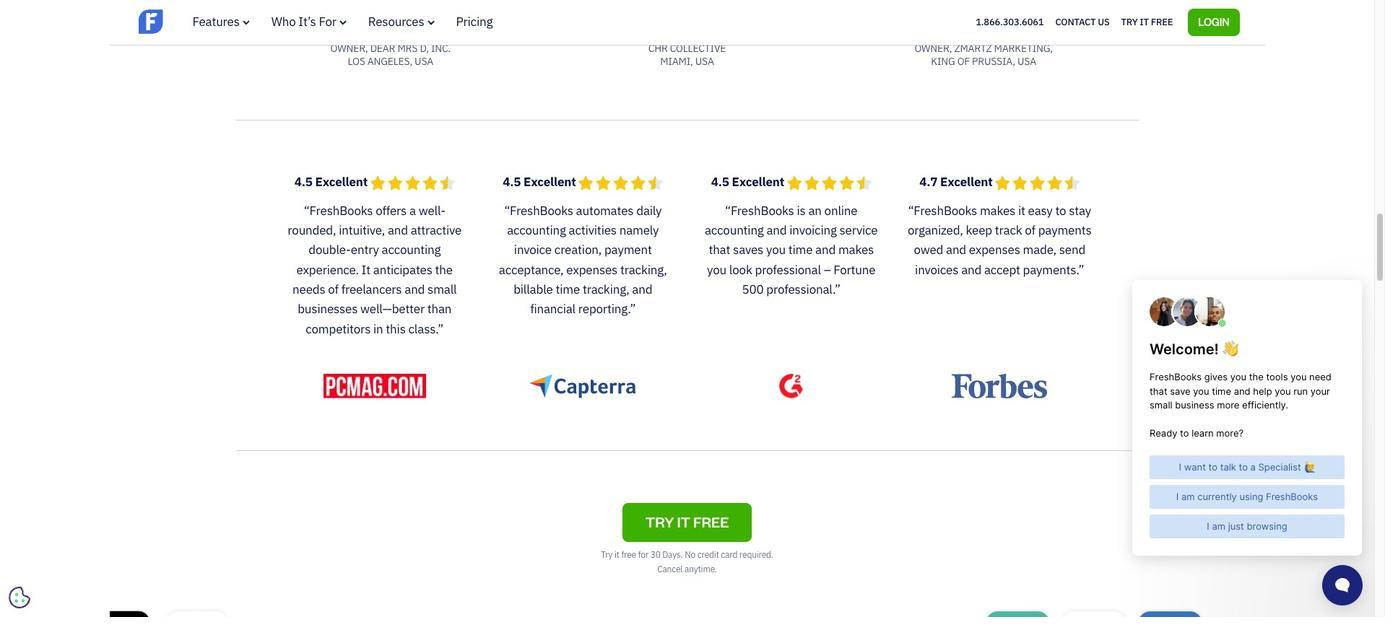 Task type: locate. For each thing, give the bounding box(es) containing it.
1 vertical spatial of
[[1026, 223, 1036, 238]]

4.5 up invoice
[[503, 174, 521, 190]]

"freshbooks
[[304, 203, 373, 219], [504, 203, 574, 219], [725, 203, 795, 219], [909, 203, 978, 219]]

pricing link
[[456, 14, 493, 30]]

invoice
[[514, 242, 552, 258]]

2 owner, from the left
[[915, 42, 953, 55]]

usa down the "hoffman" at the left
[[415, 55, 434, 68]]

try it free
[[646, 513, 729, 532]]

look
[[730, 262, 753, 278]]

well-
[[419, 203, 446, 219]]

4.5 up rounded,
[[295, 174, 313, 190]]

collective
[[670, 42, 726, 55]]

1 vertical spatial it
[[1019, 203, 1026, 219]]

"freshbooks up saves
[[725, 203, 795, 219]]

4.5 excellent up rounded,
[[295, 174, 371, 190]]

d,
[[420, 42, 429, 55]]

0 vertical spatial you
[[767, 242, 786, 258]]

3 "freshbooks from the left
[[725, 203, 795, 219]]

namely
[[620, 223, 659, 238]]

prussia,
[[973, 55, 1016, 68]]

1 horizontal spatial makes
[[980, 203, 1016, 219]]

2 horizontal spatial accounting
[[705, 223, 764, 238]]

0 horizontal spatial accounting
[[382, 242, 441, 258]]

try it free
[[1122, 16, 1174, 28]]

3 4.5 from the left
[[711, 174, 730, 190]]

makes up fortune
[[839, 242, 874, 258]]

0 horizontal spatial try
[[601, 550, 613, 561]]

us
[[1098, 16, 1110, 28]]

makes up track
[[980, 203, 1016, 219]]

attractive
[[411, 223, 462, 238]]

angeles,
[[368, 55, 413, 68]]

4 "freshbooks from the left
[[909, 203, 978, 219]]

0 vertical spatial it
[[1140, 16, 1149, 28]]

2 horizontal spatial 4.5
[[711, 174, 730, 190]]

1 horizontal spatial accounting
[[507, 223, 566, 238]]

online
[[825, 203, 858, 219]]

class."
[[409, 321, 444, 337]]

it inside try it free for 30 days. no credit card required. cancel anytime.
[[615, 550, 620, 561]]

1 horizontal spatial expenses
[[970, 242, 1021, 258]]

payments
[[1039, 223, 1092, 238]]

hoffman
[[389, 26, 436, 39]]

try right us
[[1122, 16, 1138, 28]]

of right king
[[958, 55, 970, 68]]

4 star rating image from the left
[[996, 176, 1080, 191]]

time inside "freshbooks is an online accounting and invoicing service that saves you time and makes you look professional – fortune 500 professional."
[[789, 242, 813, 258]]

2 horizontal spatial it
[[1140, 16, 1149, 28]]

usa inside damona hoffman owner, dear mrs d, inc. los angeles, usa
[[415, 55, 434, 68]]

expenses down creation,
[[567, 262, 618, 278]]

0 horizontal spatial you
[[707, 262, 727, 278]]

3 usa from the left
[[1018, 55, 1037, 68]]

"freshbooks is an online accounting and invoicing service that saves you time and makes you look professional – fortune 500 professional."
[[705, 203, 878, 298]]

excellent right 4.7
[[941, 174, 993, 190]]

free
[[622, 550, 637, 561]]

owner, inside damona hoffman owner, dear mrs d, inc. los angeles, usa
[[331, 42, 368, 55]]

try inside try it free for 30 days. no credit card required. cancel anytime.
[[601, 550, 613, 561]]

forbes logo 4.png image
[[952, 374, 1048, 399]]

star rating image for it
[[996, 176, 1080, 191]]

professional
[[755, 262, 821, 278]]

1 horizontal spatial try
[[1122, 16, 1138, 28]]

an
[[809, 203, 822, 219]]

and inside "freshbooks automates daily accounting activities namely invoice creation, payment acceptance, expenses tracking, billable time tracking, and financial reporting."
[[632, 282, 653, 298]]

ramirez
[[668, 26, 711, 39]]

500
[[742, 282, 764, 298]]

1 horizontal spatial usa
[[696, 55, 714, 68]]

cookie consent banner dialog
[[11, 440, 228, 607]]

"freshbooks up invoice
[[504, 203, 574, 219]]

of inside zachary martz owner, zmartz marketing, king of prussia, usa
[[958, 55, 970, 68]]

1 horizontal spatial it
[[1019, 203, 1026, 219]]

star rating image up a
[[371, 176, 455, 191]]

2 vertical spatial it
[[615, 550, 620, 561]]

"freshbooks inside ""freshbooks makes it easy to stay organized, keep track of payments owed and expenses made, send invoices and accept payments.""
[[909, 203, 978, 219]]

0 horizontal spatial of
[[328, 282, 339, 298]]

4.7
[[920, 174, 938, 190]]

freshbooks logo image
[[138, 8, 250, 35]]

0 horizontal spatial expenses
[[567, 262, 618, 278]]

2 4.5 from the left
[[503, 174, 521, 190]]

usa inside carolina ramirez herrera chr collective miami, usa
[[696, 55, 714, 68]]

1 horizontal spatial time
[[789, 242, 813, 258]]

credit
[[698, 550, 719, 561]]

it for try it free
[[1140, 16, 1149, 28]]

2 excellent from the left
[[524, 174, 576, 190]]

of
[[958, 55, 970, 68], [1026, 223, 1036, 238], [328, 282, 339, 298]]

1 vertical spatial tracking,
[[583, 282, 630, 298]]

0 horizontal spatial 4.5 excellent
[[295, 174, 371, 190]]

inc.
[[431, 42, 451, 55]]

you down that
[[707, 262, 727, 278]]

excellent for offers
[[315, 174, 368, 190]]

makes inside ""freshbooks makes it easy to stay organized, keep track of payments owed and expenses made, send invoices and accept payments.""
[[980, 203, 1016, 219]]

1 vertical spatial you
[[707, 262, 727, 278]]

you up professional
[[767, 242, 786, 258]]

1 vertical spatial makes
[[839, 242, 874, 258]]

try it free link
[[1122, 13, 1174, 32]]

star rating image for a
[[371, 176, 455, 191]]

1 horizontal spatial of
[[958, 55, 970, 68]]

payment
[[605, 242, 652, 258]]

logo capterra.png image
[[530, 374, 637, 399]]

1 excellent from the left
[[315, 174, 368, 190]]

try left free
[[601, 550, 613, 561]]

4.5 excellent up invoice
[[503, 174, 579, 190]]

to
[[1056, 203, 1067, 219]]

contact
[[1056, 16, 1096, 28]]

features
[[193, 14, 240, 30]]

saves
[[733, 242, 764, 258]]

is
[[797, 203, 806, 219]]

and left invoicing
[[767, 223, 787, 238]]

1 "freshbooks from the left
[[304, 203, 373, 219]]

owner, down zachary
[[915, 42, 953, 55]]

it inside ""freshbooks makes it easy to stay organized, keep track of payments owed and expenses made, send invoices and accept payments.""
[[1019, 203, 1026, 219]]

excellent up saves
[[732, 174, 785, 190]]

freelancers
[[342, 282, 402, 298]]

time
[[789, 242, 813, 258], [556, 282, 580, 298]]

"freshbooks for invoicing
[[725, 203, 795, 219]]

excellent up intuitive,
[[315, 174, 368, 190]]

4 excellent from the left
[[941, 174, 993, 190]]

0 horizontal spatial it
[[615, 550, 620, 561]]

"freshbooks for organized,
[[909, 203, 978, 219]]

expenses up accept
[[970, 242, 1021, 258]]

marketing,
[[995, 42, 1053, 55]]

you
[[767, 242, 786, 258], [707, 262, 727, 278]]

0 horizontal spatial 4.5
[[295, 174, 313, 190]]

accounting inside "freshbooks offers a well- rounded, intuitive, and attractive double-entry accounting experience. it anticipates the needs of freelancers and small businesses well—better than competitors in this class."
[[382, 242, 441, 258]]

4.5 up that
[[711, 174, 730, 190]]

usa right prussia,
[[1018, 55, 1037, 68]]

0 horizontal spatial time
[[556, 282, 580, 298]]

owner, inside zachary martz owner, zmartz marketing, king of prussia, usa
[[915, 42, 953, 55]]

zachary
[[946, 26, 989, 39]]

accounting up saves
[[705, 223, 764, 238]]

of inside "freshbooks offers a well- rounded, intuitive, and attractive double-entry accounting experience. it anticipates the needs of freelancers and small businesses well—better than competitors in this class."
[[328, 282, 339, 298]]

intuitive,
[[339, 223, 385, 238]]

and up reporting."
[[632, 282, 653, 298]]

activities
[[569, 223, 617, 238]]

0 horizontal spatial usa
[[415, 55, 434, 68]]

1 4.5 from the left
[[295, 174, 313, 190]]

4.7 excellent
[[920, 174, 996, 190]]

0 vertical spatial try
[[1122, 16, 1138, 28]]

tracking, up reporting."
[[583, 282, 630, 298]]

1 4.5 excellent from the left
[[295, 174, 371, 190]]

4.5 for "freshbooks offers a well- rounded, intuitive, and attractive double-entry accounting experience. it anticipates the needs of freelancers and small businesses well—better than competitors in this class."
[[295, 174, 313, 190]]

"freshbooks inside "freshbooks automates daily accounting activities namely invoice creation, payment acceptance, expenses tracking, billable time tracking, and financial reporting."
[[504, 203, 574, 219]]

0 horizontal spatial makes
[[839, 242, 874, 258]]

cookie preferences image
[[9, 587, 30, 609]]

1.866.303.6061 link
[[976, 16, 1044, 28]]

of right track
[[1026, 223, 1036, 238]]

stay
[[1070, 203, 1092, 219]]

owner, down damona
[[331, 42, 368, 55]]

accounting up the anticipates
[[382, 242, 441, 258]]

star rating image
[[371, 176, 455, 191], [579, 176, 664, 191], [787, 176, 872, 191], [996, 176, 1080, 191]]

0 horizontal spatial owner,
[[331, 42, 368, 55]]

1 vertical spatial time
[[556, 282, 580, 298]]

time up financial
[[556, 282, 580, 298]]

try
[[646, 513, 675, 532]]

star rating image up automates
[[579, 176, 664, 191]]

tracking, down payment
[[621, 262, 667, 278]]

"freshbooks up intuitive,
[[304, 203, 373, 219]]

than
[[428, 302, 452, 318]]

1 vertical spatial try
[[601, 550, 613, 561]]

payments."
[[1024, 262, 1085, 278]]

logo g2 e1671654233587.png image
[[780, 374, 804, 399]]

usa
[[415, 55, 434, 68], [696, 55, 714, 68], [1018, 55, 1037, 68]]

0 vertical spatial time
[[789, 242, 813, 258]]

accounting up invoice
[[507, 223, 566, 238]]

star rating image up online
[[787, 176, 872, 191]]

and down offers on the top left of the page
[[388, 223, 408, 238]]

"freshbooks inside "freshbooks is an online accounting and invoicing service that saves you time and makes you look professional – fortune 500 professional."
[[725, 203, 795, 219]]

1 star rating image from the left
[[371, 176, 455, 191]]

1 vertical spatial expenses
[[567, 262, 618, 278]]

mrs
[[398, 42, 418, 55]]

try for try it free
[[1122, 16, 1138, 28]]

king
[[932, 55, 956, 68]]

accounting inside "freshbooks is an online accounting and invoicing service that saves you time and makes you look professional – fortune 500 professional."
[[705, 223, 764, 238]]

3 4.5 excellent from the left
[[711, 174, 787, 190]]

time up professional
[[789, 242, 813, 258]]

owner,
[[331, 42, 368, 55], [915, 42, 953, 55]]

0 vertical spatial expenses
[[970, 242, 1021, 258]]

star rating image up easy
[[996, 176, 1080, 191]]

4.5 excellent up saves
[[711, 174, 787, 190]]

2 horizontal spatial 4.5 excellent
[[711, 174, 787, 190]]

free
[[694, 513, 729, 532]]

try it free link
[[623, 504, 752, 543]]

professional."
[[767, 282, 841, 298]]

2 vertical spatial of
[[328, 282, 339, 298]]

0 vertical spatial makes
[[980, 203, 1016, 219]]

free
[[1151, 16, 1174, 28]]

"freshbooks offers a well- rounded, intuitive, and attractive double-entry accounting experience. it anticipates the needs of freelancers and small businesses well—better than competitors in this class."
[[288, 203, 462, 337]]

invoices
[[916, 262, 959, 278]]

1 horizontal spatial 4.5
[[503, 174, 521, 190]]

excellent up activities
[[524, 174, 576, 190]]

4.5 excellent for accounting
[[711, 174, 787, 190]]

30
[[651, 550, 661, 561]]

it's
[[299, 14, 316, 30]]

who it's for link
[[272, 14, 347, 30]]

try it free for 30 days. no credit card required. cancel anytime.
[[601, 550, 774, 575]]

pricing
[[456, 14, 493, 30]]

"freshbooks up organized,
[[909, 203, 978, 219]]

1 usa from the left
[[415, 55, 434, 68]]

owner, for los angeles, usa
[[331, 42, 368, 55]]

1 owner, from the left
[[331, 42, 368, 55]]

it for try it free for 30 days. no credit card required. cancel anytime.
[[615, 550, 620, 561]]

contact us link
[[1056, 13, 1110, 32]]

2 usa from the left
[[696, 55, 714, 68]]

businesses
[[298, 302, 358, 318]]

3 excellent from the left
[[732, 174, 785, 190]]

usa right miami,
[[696, 55, 714, 68]]

1 horizontal spatial owner,
[[915, 42, 953, 55]]

2 4.5 excellent from the left
[[503, 174, 579, 190]]

2 horizontal spatial of
[[1026, 223, 1036, 238]]

"freshbooks inside "freshbooks offers a well- rounded, intuitive, and attractive double-entry accounting experience. it anticipates the needs of freelancers and small businesses well—better than competitors in this class."
[[304, 203, 373, 219]]

dear
[[370, 42, 395, 55]]

and left accept
[[962, 262, 982, 278]]

1 horizontal spatial 4.5 excellent
[[503, 174, 579, 190]]

2 horizontal spatial usa
[[1018, 55, 1037, 68]]

makes
[[980, 203, 1016, 219], [839, 242, 874, 258]]

and
[[388, 223, 408, 238], [767, 223, 787, 238], [816, 242, 836, 258], [947, 242, 967, 258], [962, 262, 982, 278], [405, 282, 425, 298], [632, 282, 653, 298]]

and down the anticipates
[[405, 282, 425, 298]]

0 vertical spatial of
[[958, 55, 970, 68]]

1.866.303.6061
[[976, 16, 1044, 28]]

2 star rating image from the left
[[579, 176, 664, 191]]

4.5 excellent
[[295, 174, 371, 190], [503, 174, 579, 190], [711, 174, 787, 190]]

of up businesses
[[328, 282, 339, 298]]

accounting inside "freshbooks automates daily accounting activities namely invoice creation, payment acceptance, expenses tracking, billable time tracking, and financial reporting."
[[507, 223, 566, 238]]

3 star rating image from the left
[[787, 176, 872, 191]]

daily
[[637, 203, 662, 219]]

2 "freshbooks from the left
[[504, 203, 574, 219]]



Task type: describe. For each thing, give the bounding box(es) containing it.
4.5 excellent for rounded,
[[295, 174, 371, 190]]

"freshbooks makes it easy to stay organized, keep track of payments owed and expenses made, send invoices and accept payments."
[[908, 203, 1092, 278]]

resources link
[[368, 14, 435, 30]]

4.5 for "freshbooks is an online accounting and invoicing service that saves you time and makes you look professional – fortune 500 professional."
[[711, 174, 730, 190]]

star rating image for daily
[[579, 176, 664, 191]]

send
[[1060, 242, 1086, 258]]

the
[[435, 262, 453, 278]]

makes inside "freshbooks is an online accounting and invoicing service that saves you time and makes you look professional – fortune 500 professional."
[[839, 242, 874, 258]]

chr
[[649, 42, 668, 55]]

carolina ramirez herrera chr collective miami, usa
[[618, 26, 757, 68]]

try for try it free for 30 days. no credit card required. cancel anytime.
[[601, 550, 613, 561]]

organized,
[[908, 223, 964, 238]]

–
[[824, 262, 831, 278]]

zachary martz owner, zmartz marketing, king of prussia, usa
[[915, 26, 1053, 68]]

needs
[[293, 282, 326, 298]]

financial
[[530, 302, 576, 318]]

it
[[677, 513, 691, 532]]

herrera
[[713, 26, 757, 39]]

for
[[319, 14, 337, 30]]

contact us
[[1056, 16, 1110, 28]]

zmartz
[[955, 42, 992, 55]]

fortune
[[834, 262, 876, 278]]

expenses inside "freshbooks automates daily accounting activities namely invoice creation, payment acceptance, expenses tracking, billable time tracking, and financial reporting."
[[567, 262, 618, 278]]

and up –
[[816, 242, 836, 258]]

accept
[[985, 262, 1021, 278]]

usa inside zachary martz owner, zmartz marketing, king of prussia, usa
[[1018, 55, 1037, 68]]

double-
[[309, 242, 351, 258]]

martz
[[991, 26, 1023, 39]]

star rating image for an
[[787, 176, 872, 191]]

los
[[348, 55, 365, 68]]

excellent for automates
[[524, 174, 576, 190]]

made,
[[1023, 242, 1057, 258]]

excellent for makes
[[941, 174, 993, 190]]

for
[[638, 550, 649, 561]]

"freshbooks automates daily accounting activities namely invoice creation, payment acceptance, expenses tracking, billable time tracking, and financial reporting."
[[499, 203, 667, 318]]

features link
[[193, 14, 250, 30]]

1 horizontal spatial you
[[767, 242, 786, 258]]

miami,
[[661, 55, 693, 68]]

owner, for king of prussia, usa
[[915, 42, 953, 55]]

damona
[[346, 26, 387, 39]]

"freshbooks for invoice
[[504, 203, 574, 219]]

creation,
[[555, 242, 602, 258]]

time inside "freshbooks automates daily accounting activities namely invoice creation, payment acceptance, expenses tracking, billable time tracking, and financial reporting."
[[556, 282, 580, 298]]

small
[[428, 282, 457, 298]]

resources
[[368, 14, 425, 30]]

4.5 for "freshbooks automates daily accounting activities namely invoice creation, payment acceptance, expenses tracking, billable time tracking, and financial reporting."
[[503, 174, 521, 190]]

this
[[386, 321, 406, 337]]

track
[[996, 223, 1023, 238]]

"freshbooks for and
[[304, 203, 373, 219]]

automates
[[576, 203, 634, 219]]

offers
[[376, 203, 407, 219]]

cancel
[[658, 564, 683, 575]]

and right "owed" at right top
[[947, 242, 967, 258]]

that
[[709, 242, 731, 258]]

competitors
[[306, 321, 371, 337]]

excellent for is
[[732, 174, 785, 190]]

in
[[374, 321, 383, 337]]

a
[[410, 203, 416, 219]]

expenses inside ""freshbooks makes it easy to stay organized, keep track of payments owed and expenses made, send invoices and accept payments.""
[[970, 242, 1021, 258]]

card
[[721, 550, 738, 561]]

entry
[[351, 242, 379, 258]]

who it's for
[[272, 14, 337, 30]]

carolina
[[618, 26, 666, 39]]

who
[[272, 14, 296, 30]]

login
[[1199, 15, 1230, 28]]

rounded,
[[288, 223, 336, 238]]

of inside ""freshbooks makes it easy to stay organized, keep track of payments owed and expenses made, send invoices and accept payments.""
[[1026, 223, 1036, 238]]

easy
[[1029, 203, 1053, 219]]

0 vertical spatial tracking,
[[621, 262, 667, 278]]

anytime.
[[685, 564, 717, 575]]

keep
[[966, 223, 993, 238]]

4.5 excellent for activities
[[503, 174, 579, 190]]

owed
[[914, 242, 944, 258]]

billable
[[514, 282, 553, 298]]

days.
[[663, 550, 683, 561]]

login link
[[1189, 8, 1240, 36]]

reporting."
[[579, 302, 636, 318]]

acceptance,
[[499, 262, 564, 278]]

damona hoffman owner, dear mrs d, inc. los angeles, usa
[[331, 26, 451, 68]]

required.
[[740, 550, 774, 561]]

service
[[840, 223, 878, 238]]

logo pc mag.png image
[[324, 374, 426, 399]]



Task type: vqa. For each thing, say whether or not it's contained in the screenshot.
4,343
no



